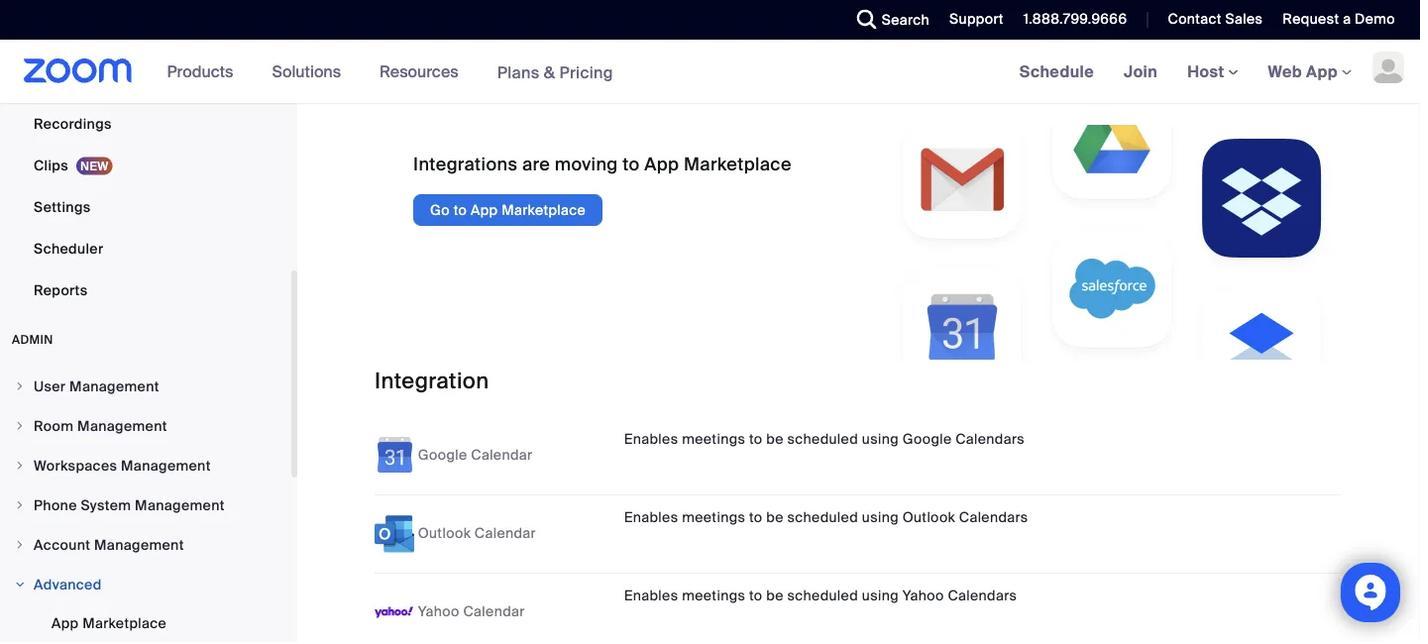 Task type: locate. For each thing, give the bounding box(es) containing it.
management up room management
[[69, 377, 159, 395]]

admin
[[12, 332, 53, 347]]

right image left the workspaces
[[14, 460, 26, 472]]

0 vertical spatial marketplace
[[684, 153, 792, 175]]

enables for enables meetings to be scheduled using yahoo calendars
[[624, 587, 678, 605]]

1 vertical spatial calendar
[[475, 524, 536, 543]]

1 vertical spatial meetings
[[682, 509, 746, 527]]

0 vertical spatial scheduled
[[788, 430, 858, 449]]

be down enables meetings to be scheduled using outlook calendars
[[766, 587, 784, 605]]

using for google
[[862, 430, 899, 449]]

account management
[[34, 536, 184, 554]]

account management menu item
[[0, 526, 291, 564]]

calendar for google calendar
[[471, 446, 533, 464]]

right image inside account management menu item
[[14, 539, 26, 551]]

management
[[69, 377, 159, 395], [77, 417, 167, 435], [121, 456, 211, 475], [135, 496, 225, 514], [94, 536, 184, 554]]

1 vertical spatial marketplace
[[502, 201, 586, 219]]

be for yahoo
[[766, 587, 784, 605]]

enables for enables meetings to be scheduled using google calendars
[[624, 430, 678, 449]]

right image inside room management menu item
[[14, 420, 26, 432]]

scheduled down enables meetings to be scheduled using outlook calendars
[[788, 587, 858, 605]]

contact
[[1168, 10, 1222, 28]]

1 scheduled from the top
[[788, 430, 858, 449]]

to inside button
[[454, 201, 467, 219]]

yahoo
[[903, 587, 944, 605], [418, 603, 460, 621]]

calendar
[[471, 446, 533, 464], [475, 524, 536, 543], [463, 603, 525, 621]]

3 using from the top
[[862, 587, 899, 605]]

meetings for enables meetings to be scheduled using google calendars
[[682, 430, 746, 449]]

plans & pricing link
[[497, 62, 613, 83], [497, 62, 613, 83]]

yahoo calendar image
[[375, 593, 414, 633]]

marketplace
[[684, 153, 792, 175], [502, 201, 586, 219], [82, 614, 167, 632]]

app down the advanced
[[52, 614, 79, 632]]

0 vertical spatial right image
[[14, 381, 26, 393]]

integration heading
[[375, 367, 1343, 395]]

go to app marketplace button
[[413, 194, 603, 226]]

2 vertical spatial using
[[862, 587, 899, 605]]

be
[[766, 430, 784, 449], [766, 509, 784, 527], [766, 587, 784, 605]]

2 vertical spatial right image
[[14, 579, 26, 591]]

app inside meetings navigation
[[1306, 61, 1338, 82]]

0 vertical spatial meetings
[[682, 430, 746, 449]]

right image left account at the left bottom of the page
[[14, 539, 26, 551]]

2 vertical spatial calendars
[[948, 587, 1017, 605]]

using down integration heading
[[862, 430, 899, 449]]

app marketplace link
[[0, 604, 291, 642]]

1 vertical spatial enables
[[624, 509, 678, 527]]

0 vertical spatial right image
[[14, 420, 26, 432]]

management down room management menu item
[[121, 456, 211, 475]]

scheduled for google
[[788, 430, 858, 449]]

google down integration heading
[[903, 430, 952, 449]]

1 right image from the top
[[14, 420, 26, 432]]

calendar down google calendar at bottom
[[475, 524, 536, 543]]

0 vertical spatial calendars
[[956, 430, 1025, 449]]

marketplace image
[[801, 125, 1420, 411]]

join link
[[1109, 40, 1173, 103]]

scheduled down integration heading
[[788, 430, 858, 449]]

scheduled
[[788, 430, 858, 449], [788, 509, 858, 527], [788, 587, 858, 605]]

0 horizontal spatial outlook
[[418, 524, 471, 543]]

1 horizontal spatial marketplace
[[502, 201, 586, 219]]

3 be from the top
[[766, 587, 784, 605]]

outlook
[[903, 509, 956, 527], [418, 524, 471, 543]]

right image left room
[[14, 420, 26, 432]]

2 be from the top
[[766, 509, 784, 527]]

1 horizontal spatial google
[[903, 430, 952, 449]]

0 horizontal spatial yahoo
[[418, 603, 460, 621]]

1 right image from the top
[[14, 381, 26, 393]]

pricing
[[560, 62, 613, 83]]

management down phone system management menu item
[[94, 536, 184, 554]]

2 vertical spatial right image
[[14, 539, 26, 551]]

3 right image from the top
[[14, 579, 26, 591]]

personal menu menu
[[0, 0, 291, 312]]

management down workspaces management "menu item"
[[135, 496, 225, 514]]

google calendar
[[418, 446, 533, 464]]

1 vertical spatial calendars
[[959, 509, 1029, 527]]

contact sales link
[[1153, 0, 1268, 40], [1168, 10, 1263, 28]]

1 vertical spatial right image
[[14, 460, 26, 472]]

workspaces management
[[34, 456, 211, 475]]

request
[[1283, 10, 1340, 28]]

right image inside advanced menu item
[[14, 579, 26, 591]]

0 vertical spatial calendar
[[471, 446, 533, 464]]

side navigation navigation
[[0, 0, 297, 642]]

right image inside workspaces management "menu item"
[[14, 460, 26, 472]]

2 enables from the top
[[624, 509, 678, 527]]

go
[[430, 201, 450, 219]]

yahoo calendar
[[418, 603, 525, 621]]

1 using from the top
[[862, 430, 899, 449]]

to for enables meetings to be scheduled using google calendars
[[749, 430, 763, 449]]

be up enables meetings to be scheduled using yahoo calendars
[[766, 509, 784, 527]]

app right go
[[471, 201, 498, 219]]

2 vertical spatial scheduled
[[788, 587, 858, 605]]

2 vertical spatial calendar
[[463, 603, 525, 621]]

1 horizontal spatial outlook
[[903, 509, 956, 527]]

search
[[882, 10, 930, 29]]

marketplace inside button
[[502, 201, 586, 219]]

user
[[34, 377, 66, 395]]

&
[[544, 62, 555, 83]]

be for google
[[766, 430, 784, 449]]

to for enables meetings to be scheduled using outlook calendars
[[749, 509, 763, 527]]

right image left the advanced
[[14, 579, 26, 591]]

marketplace inside admin menu menu
[[82, 614, 167, 632]]

app
[[1306, 61, 1338, 82], [644, 153, 679, 175], [471, 201, 498, 219], [52, 614, 79, 632]]

using down enables meetings to be scheduled using outlook calendars
[[862, 587, 899, 605]]

calendars for enables meetings to be scheduled using google calendars
[[956, 430, 1025, 449]]

request a demo
[[1283, 10, 1396, 28]]

1 enables from the top
[[624, 430, 678, 449]]

0 vertical spatial using
[[862, 430, 899, 449]]

calendar down outlook calendar at the left
[[463, 603, 525, 621]]

right image
[[14, 381, 26, 393], [14, 500, 26, 511], [14, 539, 26, 551]]

solutions
[[272, 61, 341, 82]]

1 vertical spatial be
[[766, 509, 784, 527]]

2 scheduled from the top
[[788, 509, 858, 527]]

google right the google calendar 'image'
[[418, 446, 467, 464]]

1 vertical spatial right image
[[14, 500, 26, 511]]

search button
[[842, 0, 935, 40]]

clips
[[34, 156, 68, 174]]

2 vertical spatial meetings
[[682, 587, 746, 605]]

management inside "menu item"
[[121, 456, 211, 475]]

2 vertical spatial marketplace
[[82, 614, 167, 632]]

right image inside user management 'menu item'
[[14, 381, 26, 393]]

workspaces
[[34, 456, 117, 475]]

3 scheduled from the top
[[788, 587, 858, 605]]

enables
[[624, 430, 678, 449], [624, 509, 678, 527], [624, 587, 678, 605]]

join
[[1124, 61, 1158, 82]]

0 vertical spatial be
[[766, 430, 784, 449]]

2 vertical spatial be
[[766, 587, 784, 605]]

meetings
[[682, 430, 746, 449], [682, 509, 746, 527], [682, 587, 746, 605]]

be up enables meetings to be scheduled using outlook calendars
[[766, 430, 784, 449]]

phone system management
[[34, 496, 225, 514]]

system
[[81, 496, 131, 514]]

contact sales
[[1168, 10, 1263, 28]]

banner
[[0, 40, 1420, 105]]

right image left phone
[[14, 500, 26, 511]]

settings
[[34, 198, 91, 216]]

enables meetings to be scheduled using outlook calendars
[[624, 509, 1029, 527]]

support link
[[935, 0, 1009, 40], [950, 10, 1004, 28]]

google calendar image
[[375, 436, 414, 476]]

resources
[[380, 61, 459, 82]]

app inside app marketplace link
[[52, 614, 79, 632]]

room management menu item
[[0, 407, 291, 445]]

right image for phone system management
[[14, 500, 26, 511]]

calendar up outlook calendar at the left
[[471, 446, 533, 464]]

request a demo link
[[1268, 0, 1420, 40], [1283, 10, 1396, 28]]

1 vertical spatial using
[[862, 509, 899, 527]]

0 vertical spatial enables
[[624, 430, 678, 449]]

calendars
[[956, 430, 1025, 449], [959, 509, 1029, 527], [948, 587, 1017, 605]]

right image inside phone system management menu item
[[14, 500, 26, 511]]

2 meetings from the top
[[682, 509, 746, 527]]

host button
[[1188, 61, 1239, 82]]

right image left user
[[14, 381, 26, 393]]

2 horizontal spatial marketplace
[[684, 153, 792, 175]]

solutions button
[[272, 40, 350, 103]]

2 right image from the top
[[14, 460, 26, 472]]

right image
[[14, 420, 26, 432], [14, 460, 26, 472], [14, 579, 26, 591]]

reports
[[34, 281, 88, 299]]

advanced menu item
[[0, 566, 291, 604]]

products
[[167, 61, 233, 82]]

3 enables from the top
[[624, 587, 678, 605]]

using
[[862, 430, 899, 449], [862, 509, 899, 527], [862, 587, 899, 605]]

scheduled down enables meetings to be scheduled using google calendars
[[788, 509, 858, 527]]

3 right image from the top
[[14, 539, 26, 551]]

settings link
[[0, 187, 291, 227]]

management up "workspaces management"
[[77, 417, 167, 435]]

0 horizontal spatial marketplace
[[82, 614, 167, 632]]

1 meetings from the top
[[682, 430, 746, 449]]

app right web
[[1306, 61, 1338, 82]]

3 meetings from the top
[[682, 587, 746, 605]]

google
[[903, 430, 952, 449], [418, 446, 467, 464]]

2 vertical spatial enables
[[624, 587, 678, 605]]

2 right image from the top
[[14, 500, 26, 511]]

2 using from the top
[[862, 509, 899, 527]]

right image for room
[[14, 420, 26, 432]]

1 vertical spatial scheduled
[[788, 509, 858, 527]]

to
[[623, 153, 640, 175], [454, 201, 467, 219], [749, 430, 763, 449], [749, 509, 763, 527], [749, 587, 763, 605]]

using down enables meetings to be scheduled using google calendars
[[862, 509, 899, 527]]

management inside 'menu item'
[[69, 377, 159, 395]]

phone
[[34, 496, 77, 514]]

1.888.799.9666 button
[[1009, 0, 1132, 40], [1024, 10, 1127, 28]]

right image for account management
[[14, 539, 26, 551]]

room
[[34, 417, 74, 435]]

1 be from the top
[[766, 430, 784, 449]]

app right moving
[[644, 153, 679, 175]]

right image for user management
[[14, 381, 26, 393]]



Task type: describe. For each thing, give the bounding box(es) containing it.
enables meetings to be scheduled using google calendars
[[624, 430, 1025, 449]]

meetings for enables meetings to be scheduled using outlook calendars
[[682, 509, 746, 527]]

management for account management
[[94, 536, 184, 554]]

to for enables meetings to be scheduled using yahoo calendars
[[749, 587, 763, 605]]

plans & pricing
[[497, 62, 613, 83]]

right image for workspaces
[[14, 460, 26, 472]]

schedule link
[[1005, 40, 1109, 103]]

using for yahoo
[[862, 587, 899, 605]]

room management
[[34, 417, 167, 435]]

scheduler
[[34, 239, 103, 258]]

product information navigation
[[152, 40, 628, 105]]

demo
[[1355, 10, 1396, 28]]

user management
[[34, 377, 159, 395]]

workspaces management menu item
[[0, 447, 291, 485]]

integrations
[[413, 153, 518, 175]]

integration
[[375, 367, 489, 395]]

calendars for enables meetings to be scheduled using yahoo calendars
[[948, 587, 1017, 605]]

enables for enables meetings to be scheduled using outlook calendars
[[624, 509, 678, 527]]

web app
[[1268, 61, 1338, 82]]

management for user management
[[69, 377, 159, 395]]

host
[[1188, 61, 1229, 82]]

1 horizontal spatial yahoo
[[903, 587, 944, 605]]

meetings navigation
[[1005, 40, 1420, 105]]

1.888.799.9666
[[1024, 10, 1127, 28]]

web
[[1268, 61, 1302, 82]]

management for workspaces management
[[121, 456, 211, 475]]

be for outlook
[[766, 509, 784, 527]]

scheduled for yahoo
[[788, 587, 858, 605]]

user management menu item
[[0, 368, 291, 405]]

calendar for outlook calendar
[[475, 524, 536, 543]]

outlook calendar image
[[375, 515, 414, 554]]

go to app marketplace
[[430, 201, 586, 219]]

sales
[[1226, 10, 1263, 28]]

reports link
[[0, 271, 291, 310]]

app marketplace
[[52, 614, 167, 632]]

scheduled for outlook
[[788, 509, 858, 527]]

schedule
[[1020, 61, 1094, 82]]

0 horizontal spatial google
[[418, 446, 467, 464]]

outlook calendar
[[418, 524, 536, 543]]

management for room management
[[77, 417, 167, 435]]

zoom logo image
[[24, 58, 132, 83]]

moving
[[555, 153, 618, 175]]

account
[[34, 536, 91, 554]]

recordings
[[34, 114, 112, 133]]

resources button
[[380, 40, 467, 103]]

a
[[1343, 10, 1351, 28]]

calendar for yahoo calendar
[[463, 603, 525, 621]]

enables meetings to be scheduled using yahoo calendars
[[624, 587, 1017, 605]]

clips link
[[0, 146, 291, 185]]

admin menu menu
[[0, 368, 291, 642]]

management inside menu item
[[135, 496, 225, 514]]

plans
[[497, 62, 540, 83]]

app inside go to app marketplace button
[[471, 201, 498, 219]]

profile picture image
[[1373, 52, 1405, 83]]

calendars for enables meetings to be scheduled using outlook calendars
[[959, 509, 1029, 527]]

banner containing products
[[0, 40, 1420, 105]]

advanced
[[34, 575, 102, 594]]

scheduler link
[[0, 229, 291, 269]]

integrations are moving to app marketplace
[[413, 153, 792, 175]]

recordings link
[[0, 104, 291, 144]]

using for outlook
[[862, 509, 899, 527]]

products button
[[167, 40, 242, 103]]

phone system management menu item
[[0, 487, 291, 524]]

meetings for enables meetings to be scheduled using yahoo calendars
[[682, 587, 746, 605]]

are
[[522, 153, 550, 175]]

web app button
[[1268, 61, 1352, 82]]

support
[[950, 10, 1004, 28]]



Task type: vqa. For each thing, say whether or not it's contained in the screenshot.
Webinars Link
no



